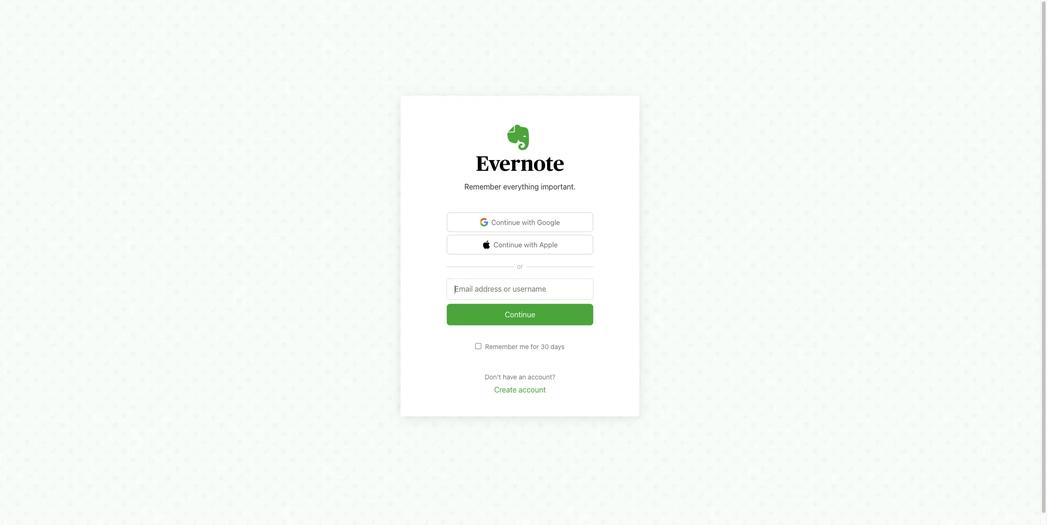 Task type: vqa. For each thing, say whether or not it's contained in the screenshot.
account at bottom
yes



Task type: describe. For each thing, give the bounding box(es) containing it.
create account link
[[494, 386, 546, 394]]

everything
[[504, 182, 539, 191]]

continue with apple
[[494, 241, 558, 249]]

important.
[[541, 182, 576, 191]]

continue for continue with apple
[[494, 241, 523, 249]]

google
[[537, 218, 560, 227]]

30
[[541, 343, 549, 351]]

account
[[519, 386, 546, 394]]

account?
[[528, 373, 556, 381]]

remember for remember everything important.
[[465, 182, 502, 191]]

remember me for 30 days
[[485, 343, 565, 351]]

an
[[519, 373, 526, 381]]

Remember me for 30 days checkbox
[[476, 343, 482, 349]]

have
[[503, 373, 517, 381]]

or
[[517, 262, 523, 270]]



Task type: locate. For each thing, give the bounding box(es) containing it.
remember left everything
[[465, 182, 502, 191]]

with
[[522, 218, 536, 227], [524, 241, 538, 249]]

1 vertical spatial continue
[[494, 241, 523, 249]]

continue with apple link
[[447, 235, 594, 255]]

0 vertical spatial with
[[522, 218, 536, 227]]

None submit
[[447, 304, 594, 326]]

continue up or
[[494, 241, 523, 249]]

with left the google
[[522, 218, 536, 227]]

continue with google
[[492, 218, 560, 227]]

1 vertical spatial remember
[[485, 343, 518, 351]]

create
[[494, 386, 517, 394]]

remember for remember me for 30 days
[[485, 343, 518, 351]]

with for google
[[522, 218, 536, 227]]

with left apple
[[524, 241, 538, 249]]

apple
[[540, 241, 558, 249]]

evernote image
[[477, 125, 564, 171]]

continue for continue with google
[[492, 218, 520, 227]]

0 vertical spatial remember
[[465, 182, 502, 191]]

continue
[[492, 218, 520, 227], [494, 241, 523, 249]]

remember
[[465, 182, 502, 191], [485, 343, 518, 351]]

remember left me
[[485, 343, 518, 351]]

don't have an account? create account
[[485, 373, 556, 394]]

Email address or username text field
[[447, 279, 594, 300]]

with for apple
[[524, 241, 538, 249]]

don't
[[485, 373, 501, 381]]

me
[[520, 343, 529, 351]]

days
[[551, 343, 565, 351]]

remember everything important.
[[465, 182, 576, 191]]

for
[[531, 343, 539, 351]]

continue up continue with apple link
[[492, 218, 520, 227]]

1 vertical spatial with
[[524, 241, 538, 249]]

0 vertical spatial continue
[[492, 218, 520, 227]]



